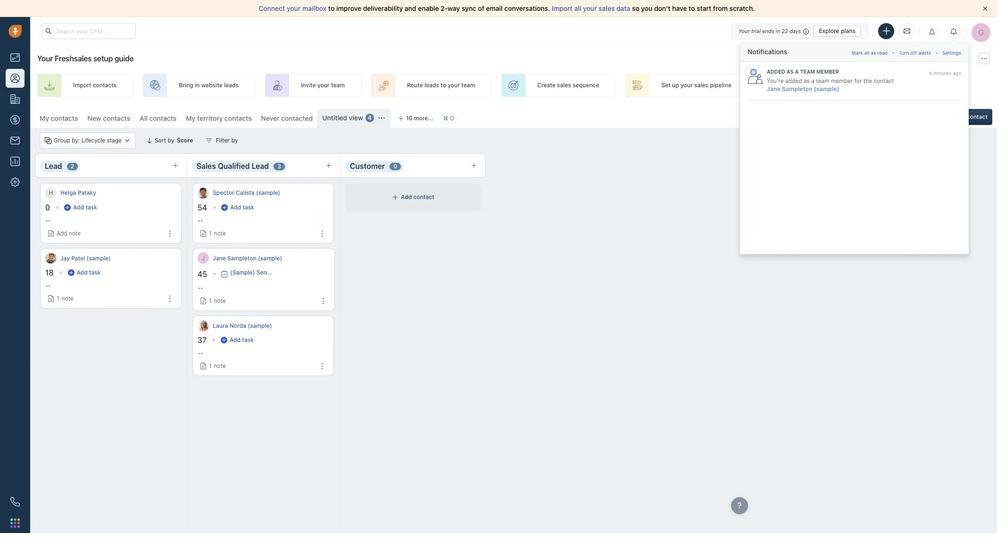 Task type: vqa. For each thing, say whether or not it's contained in the screenshot.
Your trial ends in 22 days
yes



Task type: locate. For each thing, give the bounding box(es) containing it.
1 up l "image"
[[209, 297, 212, 304]]

add task down calista
[[230, 204, 254, 211]]

0 horizontal spatial 0
[[45, 203, 50, 212]]

contacts
[[93, 82, 117, 89], [51, 114, 78, 122], [103, 114, 130, 122], [149, 114, 177, 122], [224, 114, 252, 122]]

0 vertical spatial as
[[871, 50, 876, 56]]

add contact button
[[942, 109, 992, 125]]

contacts right all
[[149, 114, 177, 122]]

-- for 54
[[198, 217, 203, 224]]

all contacts
[[140, 114, 177, 122]]

0 vertical spatial your
[[739, 28, 750, 34]]

to right route
[[441, 82, 446, 89]]

1 horizontal spatial leads
[[425, 82, 439, 89]]

contacts up group
[[51, 114, 78, 122]]

0 horizontal spatial your
[[37, 54, 53, 63]]

1 note down jay
[[57, 295, 73, 302]]

2 by from the left
[[231, 137, 238, 144]]

0 horizontal spatial jane
[[213, 255, 226, 262]]

0 horizontal spatial import
[[73, 82, 91, 89]]

sort
[[155, 137, 166, 144]]

add task down pataky
[[73, 204, 97, 211]]

note up patel
[[69, 230, 81, 237]]

never contacted
[[261, 114, 313, 122]]

1 vertical spatial add contact
[[401, 194, 434, 201]]

alerts
[[918, 50, 931, 56]]

set up your sales pipeline link
[[626, 74, 749, 97]]

contacts right new
[[103, 114, 130, 122]]

10 more... button
[[393, 112, 439, 125]]

1 vertical spatial your
[[37, 54, 53, 63]]

0 horizontal spatial team
[[331, 82, 345, 89]]

0 horizontal spatial as
[[804, 77, 810, 84]]

all
[[140, 114, 148, 122]]

sales left data
[[599, 4, 615, 12]]

never contacted button
[[256, 109, 318, 128], [261, 114, 313, 122]]

as inside 'link'
[[871, 50, 876, 56]]

0 horizontal spatial sales
[[557, 82, 571, 89]]

container_wx8msf4aqz5i3rn1 image down spector
[[221, 204, 228, 211]]

connect your mailbox to improve deliverability and enable 2-way sync of email conversations. import all your sales data so you don't have to start from scratch.
[[259, 4, 755, 12]]

0 down h
[[45, 203, 50, 212]]

leads right the "website"
[[224, 82, 239, 89]]

in
[[776, 28, 780, 34], [195, 82, 200, 89]]

1 note
[[209, 230, 226, 237], [57, 295, 73, 302], [209, 297, 226, 304], [209, 362, 226, 370]]

2 horizontal spatial team
[[816, 77, 829, 84]]

all inside 'link'
[[864, 50, 870, 56]]

(sample) for 37
[[248, 322, 272, 329]]

in left 22 at right
[[776, 28, 780, 34]]

note down jay
[[62, 295, 73, 302]]

import contacts link
[[37, 74, 134, 97]]

(sample) inside 'link'
[[256, 189, 280, 196]]

jane right j on the top left of page
[[213, 255, 226, 262]]

your right 'invite'
[[317, 82, 330, 89]]

1 lead from the left
[[45, 162, 62, 170]]

added
[[767, 68, 785, 75]]

1 vertical spatial in
[[195, 82, 200, 89]]

jane inside jane sampleton (sample) link
[[213, 255, 226, 262]]

member
[[831, 77, 853, 84]]

task down pataky
[[86, 204, 97, 211]]

j image
[[45, 252, 57, 264]]

your for your freshsales setup guide
[[37, 54, 53, 63]]

0 horizontal spatial lead
[[45, 162, 62, 170]]

add task for 37
[[230, 336, 254, 344]]

don't
[[654, 4, 671, 12]]

0 vertical spatial 0
[[394, 163, 397, 170]]

email
[[486, 4, 503, 12]]

contacts for my contacts
[[51, 114, 78, 122]]

⌘ o
[[443, 115, 454, 122]]

22
[[782, 28, 788, 34]]

as inside added as a team member you're added as a team member for the contact jane sampleton (sample)
[[804, 77, 810, 84]]

1 note up jane sampleton (sample)
[[209, 230, 226, 237]]

task down the laura norda (sample) link
[[242, 336, 254, 344]]

task for 18
[[89, 269, 101, 276]]

ago
[[953, 70, 961, 76]]

by inside "button"
[[231, 137, 238, 144]]

task down jay patel (sample) link
[[89, 269, 101, 276]]

1 horizontal spatial in
[[776, 28, 780, 34]]

mark all as read link
[[852, 47, 888, 56]]

Search your CRM... text field
[[42, 23, 136, 39]]

container_wx8msf4aqz5i3rn1 image
[[45, 137, 51, 144], [124, 137, 131, 144], [205, 137, 212, 144], [64, 204, 71, 211], [221, 204, 228, 211]]

1 note for 37
[[209, 362, 226, 370]]

off
[[911, 50, 917, 56]]

create
[[537, 82, 556, 89]]

setup
[[93, 54, 113, 63]]

scratch.
[[730, 4, 755, 12]]

(sample) for 45
[[258, 255, 282, 262]]

to right mailbox
[[328, 4, 335, 12]]

1 my from the left
[[40, 114, 49, 122]]

close image
[[983, 6, 988, 11]]

contacts for import contacts
[[93, 82, 117, 89]]

add
[[794, 82, 805, 89], [955, 113, 965, 120], [401, 194, 412, 201], [73, 204, 84, 211], [230, 204, 241, 211], [57, 230, 67, 237], [77, 269, 88, 276], [230, 336, 241, 344]]

1 horizontal spatial lead
[[252, 162, 269, 170]]

2 my from the left
[[186, 114, 195, 122]]

-- down 54
[[198, 217, 203, 224]]

0 right customer on the top of page
[[394, 163, 397, 170]]

0 vertical spatial add contact
[[955, 113, 988, 120]]

your right up
[[681, 82, 693, 89]]

1 down l "image"
[[209, 362, 212, 370]]

all
[[574, 4, 581, 12], [864, 50, 870, 56]]

2 leads from the left
[[425, 82, 439, 89]]

in right bring
[[195, 82, 200, 89]]

import right conversations.
[[552, 4, 573, 12]]

1 horizontal spatial as
[[871, 50, 876, 56]]

turn off alerts
[[899, 50, 931, 56]]

0 horizontal spatial contact
[[413, 194, 434, 201]]

-- for 45
[[198, 285, 203, 292]]

your inside invite your team link
[[317, 82, 330, 89]]

conversations.
[[504, 4, 550, 12]]

1 horizontal spatial your
[[739, 28, 750, 34]]

import down your freshsales setup guide
[[73, 82, 91, 89]]

8 minutes ago
[[929, 70, 961, 76]]

sampleton right j on the top left of page
[[227, 255, 257, 262]]

group by: lifecycle stage
[[54, 137, 122, 144]]

1 horizontal spatial by
[[231, 137, 238, 144]]

0 horizontal spatial all
[[574, 4, 581, 12]]

1 horizontal spatial to
[[441, 82, 446, 89]]

deal
[[806, 82, 818, 89]]

0 horizontal spatial add contact
[[401, 194, 434, 201]]

my
[[40, 114, 49, 122], [186, 114, 195, 122]]

1 for 37
[[209, 362, 212, 370]]

1 vertical spatial contact
[[967, 113, 988, 120]]

task for 54
[[243, 204, 254, 211]]

sales
[[197, 162, 216, 170]]

your left trial
[[739, 28, 750, 34]]

0 horizontal spatial my
[[40, 114, 49, 122]]

bring in website leads link
[[143, 74, 256, 97]]

-- down 45
[[198, 285, 203, 292]]

add task for 18
[[77, 269, 101, 276]]

phone element
[[6, 492, 25, 511]]

1 horizontal spatial import
[[552, 4, 573, 12]]

helga pataky link
[[60, 189, 96, 197]]

1 down j icon
[[57, 295, 59, 302]]

1 horizontal spatial 0
[[394, 163, 397, 170]]

lead left 3
[[252, 162, 269, 170]]

1 horizontal spatial sampleton
[[782, 85, 813, 93]]

your for your trial ends in 22 days
[[739, 28, 750, 34]]

start
[[697, 4, 711, 12]]

jane down you're
[[767, 85, 781, 93]]

0 vertical spatial all
[[574, 4, 581, 12]]

0 vertical spatial in
[[776, 28, 780, 34]]

1 horizontal spatial all
[[864, 50, 870, 56]]

your up o
[[448, 82, 460, 89]]

lead left 2
[[45, 162, 62, 170]]

1 horizontal spatial my
[[186, 114, 195, 122]]

(sample) for 18
[[87, 255, 111, 262]]

container_wx8msf4aqz5i3rn1 image down helga
[[64, 204, 71, 211]]

sales right create
[[557, 82, 571, 89]]

contacts for new contacts
[[103, 114, 130, 122]]

task down spector calista (sample) 'link'
[[243, 204, 254, 211]]

0 vertical spatial contact
[[874, 77, 894, 84]]

1 horizontal spatial contact
[[874, 77, 894, 84]]

trial
[[751, 28, 761, 34]]

0 vertical spatial jane
[[767, 85, 781, 93]]

my for my territory contacts
[[186, 114, 195, 122]]

enable
[[418, 4, 439, 12]]

leads
[[224, 82, 239, 89], [425, 82, 439, 89]]

1 down s image at the top left of the page
[[209, 230, 212, 237]]

route
[[407, 82, 423, 89]]

invite
[[301, 82, 316, 89]]

your left data
[[583, 4, 597, 12]]

to left start
[[689, 4, 695, 12]]

1
[[209, 230, 212, 237], [57, 295, 59, 302], [209, 297, 212, 304], [209, 362, 212, 370]]

1 vertical spatial as
[[804, 77, 810, 84]]

note down laura
[[214, 362, 226, 370]]

1 note up laura
[[209, 297, 226, 304]]

freshworks switcher image
[[10, 518, 20, 528]]

by right "filter"
[[231, 137, 238, 144]]

0 horizontal spatial to
[[328, 4, 335, 12]]

note up laura
[[214, 297, 226, 304]]

1 vertical spatial jane
[[213, 255, 226, 262]]

2 horizontal spatial sales
[[694, 82, 708, 89]]

website
[[201, 82, 222, 89]]

filter
[[216, 137, 230, 144]]

1 horizontal spatial add contact
[[955, 113, 988, 120]]

settings link
[[943, 47, 961, 56]]

add task down the laura norda (sample) link
[[230, 336, 254, 344]]

my contacts button
[[35, 109, 83, 128], [40, 114, 78, 122]]

all right mark
[[864, 50, 870, 56]]

-- for 37
[[198, 350, 203, 357]]

(sample)
[[814, 85, 839, 93], [256, 189, 280, 196], [87, 255, 111, 262], [258, 255, 282, 262], [248, 322, 272, 329]]

contacts up filter by
[[224, 114, 252, 122]]

sales left pipeline
[[694, 82, 708, 89]]

contacts down 'setup'
[[93, 82, 117, 89]]

patel
[[71, 255, 85, 262]]

1 vertical spatial import
[[73, 82, 91, 89]]

container_wx8msf4aqz5i3rn1 image
[[378, 115, 385, 121], [392, 194, 399, 200], [68, 269, 74, 276], [221, 271, 228, 277], [221, 337, 227, 344]]

as left read
[[871, 50, 876, 56]]

team inside added as a team member you're added as a team member for the contact jane sampleton (sample)
[[816, 77, 829, 84]]

member
[[817, 68, 839, 75]]

by right "sort"
[[168, 137, 174, 144]]

customer
[[350, 162, 385, 170]]

team
[[816, 77, 829, 84], [331, 82, 345, 89], [461, 82, 475, 89]]

0 horizontal spatial leads
[[224, 82, 239, 89]]

container_wx8msf4aqz5i3rn1 image inside filter by "button"
[[205, 137, 212, 144]]

note up jane sampleton (sample)
[[214, 230, 226, 237]]

task for 0
[[86, 204, 97, 211]]

add task for 0
[[73, 204, 97, 211]]

-- up add note button
[[45, 217, 51, 224]]

all contacts button
[[135, 109, 181, 128], [140, 114, 177, 122]]

email image
[[904, 27, 910, 35]]

container_wx8msf4aqz5i3rn1 image for 18
[[68, 269, 74, 276]]

1 note for 45
[[209, 297, 226, 304]]

add task down jay patel (sample) link
[[77, 269, 101, 276]]

-- down 18
[[45, 282, 51, 289]]

0 horizontal spatial in
[[195, 82, 200, 89]]

new contacts button
[[83, 109, 135, 128], [87, 114, 130, 122]]

invite your team link
[[265, 74, 362, 97]]

-- down 37
[[198, 350, 203, 357]]

all left data
[[574, 4, 581, 12]]

container_wx8msf4aqz5i3rn1 image left "filter"
[[205, 137, 212, 144]]

1 by from the left
[[168, 137, 174, 144]]

as left a at the top right
[[804, 77, 810, 84]]

0 vertical spatial import
[[552, 4, 573, 12]]

sync
[[462, 4, 476, 12]]

note for 37
[[214, 362, 226, 370]]

0 horizontal spatial by
[[168, 137, 174, 144]]

h
[[49, 189, 53, 196]]

my territory contacts button
[[181, 109, 256, 128], [186, 114, 252, 122]]

0 vertical spatial sampleton
[[782, 85, 813, 93]]

2 horizontal spatial contact
[[967, 113, 988, 120]]

note for 54
[[214, 230, 226, 237]]

my for my contacts
[[40, 114, 49, 122]]

new contacts
[[87, 114, 130, 122]]

1 vertical spatial sampleton
[[227, 255, 257, 262]]

1 note down laura
[[209, 362, 226, 370]]

1 vertical spatial 0
[[45, 203, 50, 212]]

3
[[277, 163, 281, 170]]

s image
[[198, 187, 209, 199]]

sampleton down added
[[782, 85, 813, 93]]

import
[[552, 4, 573, 12], [73, 82, 91, 89]]

lead
[[45, 162, 62, 170], [252, 162, 269, 170]]

(sample) for 54
[[256, 189, 280, 196]]

your left the freshsales
[[37, 54, 53, 63]]

1 for 54
[[209, 230, 212, 237]]

10 more...
[[406, 115, 433, 122]]

import contacts
[[73, 82, 117, 89]]

laura
[[213, 322, 228, 329]]

1 horizontal spatial jane
[[767, 85, 781, 93]]

leads right route
[[425, 82, 439, 89]]

1 vertical spatial all
[[864, 50, 870, 56]]

j
[[202, 255, 205, 262]]

my territory contacts
[[186, 114, 252, 122]]

untitled
[[322, 114, 347, 122]]



Task type: describe. For each thing, give the bounding box(es) containing it.
contact inside button
[[967, 113, 988, 120]]

laura norda (sample) link
[[213, 322, 272, 330]]

2 lead from the left
[[252, 162, 269, 170]]

laura norda (sample)
[[213, 322, 272, 329]]

0 horizontal spatial sampleton
[[227, 255, 257, 262]]

stage
[[107, 137, 122, 144]]

37
[[198, 336, 207, 344]]

jay patel (sample) link
[[60, 254, 111, 262]]

plans
[[841, 27, 856, 34]]

import all your sales data link
[[552, 4, 632, 12]]

route leads to your team
[[407, 82, 475, 89]]

my contacts
[[40, 114, 78, 122]]

1 horizontal spatial sales
[[599, 4, 615, 12]]

settings
[[943, 50, 961, 56]]

explore
[[819, 27, 839, 34]]

score
[[177, 137, 193, 144]]

note inside add note button
[[69, 230, 81, 237]]

explore plans link
[[814, 25, 861, 37]]

have
[[672, 4, 687, 12]]

o
[[450, 115, 454, 122]]

sampleton inside added as a team member you're added as a team member for the contact jane sampleton (sample)
[[782, 85, 813, 93]]

-- for 18
[[45, 282, 51, 289]]

sequence
[[573, 82, 599, 89]]

from
[[713, 4, 728, 12]]

notifications
[[748, 48, 787, 56]]

days
[[790, 28, 801, 34]]

calista
[[236, 189, 255, 196]]

1 for 45
[[209, 297, 212, 304]]

way
[[448, 4, 460, 12]]

mark all as read
[[852, 50, 888, 56]]

add task for 54
[[230, 204, 254, 211]]

set up your sales pipeline
[[662, 82, 732, 89]]

note for 45
[[214, 297, 226, 304]]

turn
[[899, 50, 909, 56]]

by for filter
[[231, 137, 238, 144]]

pipeline
[[710, 82, 732, 89]]

more...
[[414, 115, 433, 122]]

as
[[787, 68, 794, 75]]

up
[[672, 82, 679, 89]]

you're
[[767, 77, 784, 84]]

create sales sequence link
[[502, 74, 616, 97]]

freshsales
[[55, 54, 92, 63]]

never
[[261, 114, 280, 122]]

group
[[54, 137, 70, 144]]

your freshsales setup guide
[[37, 54, 134, 63]]

filter by
[[216, 137, 238, 144]]

group by: lifecycle stage button
[[40, 133, 136, 149]]

sales qualified lead
[[197, 162, 269, 170]]

2-
[[441, 4, 448, 12]]

mark
[[852, 50, 863, 56]]

sort by score
[[155, 137, 193, 144]]

added
[[785, 77, 802, 84]]

1 note for 54
[[209, 230, 226, 237]]

improve
[[336, 4, 361, 12]]

10
[[406, 115, 413, 122]]

lifecycle
[[81, 137, 105, 144]]

jane inside added as a team member you're added as a team member for the contact jane sampleton (sample)
[[767, 85, 781, 93]]

1 note for 18
[[57, 295, 73, 302]]

set
[[662, 82, 671, 89]]

your left mailbox
[[287, 4, 301, 12]]

add note
[[57, 230, 81, 237]]

bring
[[179, 82, 193, 89]]

spector calista (sample)
[[213, 189, 280, 196]]

jay
[[60, 255, 70, 262]]

(sample) inside added as a team member you're added as a team member for the contact jane sampleton (sample)
[[814, 85, 839, 93]]

ends
[[762, 28, 774, 34]]

note for 18
[[62, 295, 73, 302]]

mailbox
[[302, 4, 327, 12]]

invite your team
[[301, 82, 345, 89]]

data
[[617, 4, 630, 12]]

container_wx8msf4aqz5i3rn1 image for 45
[[221, 271, 228, 277]]

spector calista (sample) link
[[213, 189, 280, 197]]

jay patel (sample)
[[60, 255, 111, 262]]

-- for 0
[[45, 217, 51, 224]]

2
[[71, 163, 74, 170]]

helga pataky
[[60, 189, 96, 196]]

for
[[855, 77, 862, 84]]

spector
[[213, 189, 234, 196]]

turn off alerts link
[[899, 47, 931, 56]]

you
[[641, 4, 653, 12]]

l image
[[198, 320, 209, 331]]

connect
[[259, 4, 285, 12]]

container_wx8msf4aqz5i3rn1 image for 37
[[221, 337, 227, 344]]

add deal link
[[758, 74, 835, 97]]

task for 37
[[242, 336, 254, 344]]

container_wx8msf4aqz5i3rn1 image left group
[[45, 137, 51, 144]]

create sales sequence
[[537, 82, 599, 89]]

team
[[800, 68, 815, 75]]

18
[[45, 268, 54, 277]]

guide
[[115, 54, 134, 63]]

8
[[929, 70, 932, 76]]

add contact inside button
[[955, 113, 988, 120]]

add deal
[[794, 82, 818, 89]]

so
[[632, 4, 640, 12]]

territory
[[197, 114, 223, 122]]

by:
[[72, 137, 80, 144]]

your inside route leads to your team link
[[448, 82, 460, 89]]

explore plans
[[819, 27, 856, 34]]

route leads to your team link
[[371, 74, 492, 97]]

1 leads from the left
[[224, 82, 239, 89]]

1 horizontal spatial team
[[461, 82, 475, 89]]

add note button
[[45, 227, 83, 240]]

your inside "set up your sales pipeline" link
[[681, 82, 693, 89]]

contact inside added as a team member you're added as a team member for the contact jane sampleton (sample)
[[874, 77, 894, 84]]

deliverability
[[363, 4, 403, 12]]

qualified
[[218, 162, 250, 170]]

1 for 18
[[57, 295, 59, 302]]

phone image
[[10, 497, 20, 507]]

added as a team member you're added as a team member for the contact jane sampleton (sample)
[[767, 68, 894, 93]]

container_wx8msf4aqz5i3rn1 image right the stage
[[124, 137, 131, 144]]

a
[[811, 77, 815, 84]]

untitled view link
[[322, 113, 363, 123]]

2 horizontal spatial to
[[689, 4, 695, 12]]

contacts for all contacts
[[149, 114, 177, 122]]

by for sort
[[168, 137, 174, 144]]

2 vertical spatial contact
[[413, 194, 434, 201]]

45
[[198, 270, 207, 278]]

connect your mailbox link
[[259, 4, 328, 12]]



